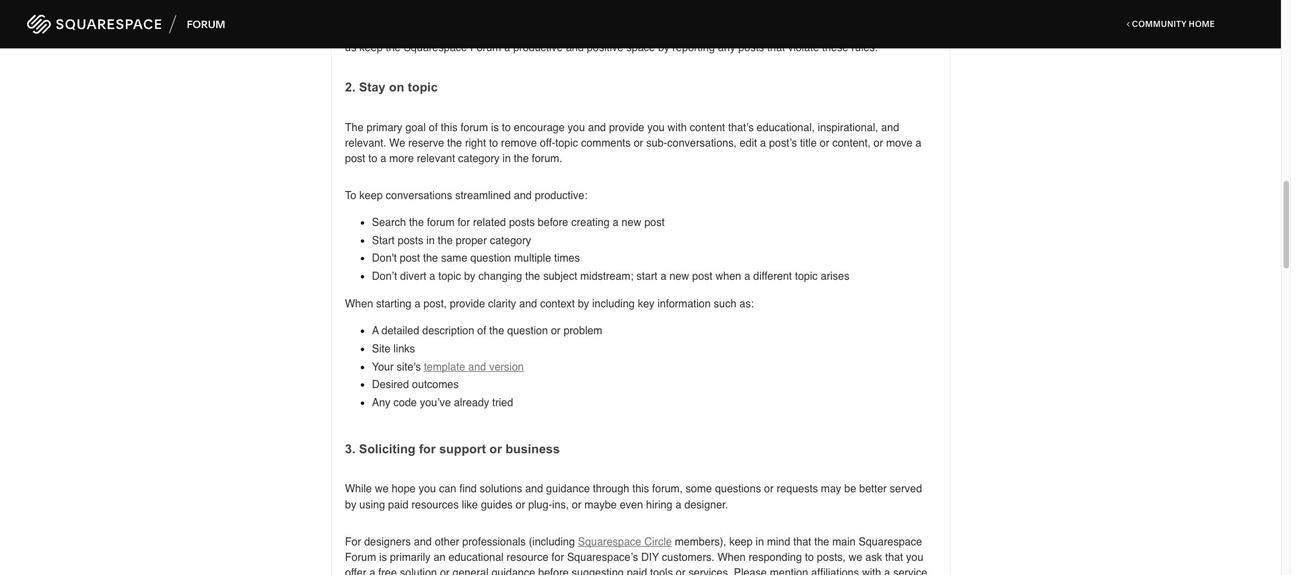 Task type: locate. For each thing, give the bounding box(es) containing it.
you right ask
[[907, 552, 924, 564]]

the down remove at top left
[[514, 153, 529, 165]]

a right divert
[[430, 271, 436, 283]]

primary
[[367, 122, 403, 134]]

the up posts,
[[815, 537, 830, 549]]

starting
[[376, 299, 412, 311]]

keep inside "members), keep in mind that the main squarespace forum is primarily an educational resource for squarespace's diy customers. when responding to posts, we ask that you offer a free solution or general guidance before suggesting paid tools or services. please mention affiliations with a servi"
[[730, 537, 753, 549]]

is left encourage
[[491, 122, 499, 134]]

better
[[860, 484, 887, 496]]

when
[[345, 299, 373, 311], [718, 552, 746, 564]]

times
[[555, 253, 580, 265]]

when up a
[[345, 299, 373, 311]]

don't
[[372, 253, 397, 265]]

time
[[679, 26, 699, 39]]

that right ask
[[886, 552, 904, 564]]

we up using
[[375, 484, 389, 496]]

you up 'comments'
[[568, 122, 585, 134]]

hiring
[[647, 500, 673, 512]]

forum inside "members), keep in mind that the main squarespace forum is primarily an educational resource for squarespace's diy customers. when responding to posts, we ask that you offer a free solution or general guidance before suggesting paid tools or services. please mention affiliations with a servi"
[[345, 552, 376, 564]]

1 vertical spatial that
[[794, 537, 812, 549]]

for up proper
[[458, 217, 470, 229]]

1 vertical spatial of
[[478, 326, 487, 338]]

provide right post,
[[450, 299, 485, 311]]

1 horizontal spatial of
[[478, 326, 487, 338]]

1 horizontal spatial that
[[794, 537, 812, 549]]

posts right start
[[398, 235, 424, 247]]

this inside the primary goal of this forum is to encourage you and provide you with content that's educational, inspirational, and relevant. we reserve the right to remove off-topic comments or sub-conversations, edit a post's title or content, or move a post to a more relevant category in the forum.
[[441, 122, 458, 134]]

1 vertical spatial category
[[490, 235, 532, 247]]

violate
[[789, 42, 820, 54]]

category up streamlined
[[458, 153, 500, 165]]

and up move
[[882, 122, 900, 134]]

is
[[491, 122, 499, 134], [379, 552, 387, 564]]

category inside the primary goal of this forum is to encourage you and provide you with content that's educational, inspirational, and relevant. we reserve the right to remove off-topic comments or sub-conversations, edit a post's title or content, or move a post to a more relevant category in the forum.
[[458, 153, 500, 165]]

squarespace up squarespace's
[[578, 537, 642, 549]]

2 horizontal spatial that
[[886, 552, 904, 564]]

0 vertical spatial category
[[458, 153, 500, 165]]

guidance up ins,
[[547, 484, 590, 496]]

1 vertical spatial question
[[508, 326, 548, 338]]

paid down the hope
[[388, 500, 409, 512]]

relevant
[[417, 153, 455, 165]]

0 vertical spatial we
[[375, 484, 389, 496]]

by inside search the forum for related posts before creating a new post start posts in the proper category don't post the same question multiple times don't divert a topic by changing the subject midstream; start a new post when a different topic arises
[[464, 271, 476, 283]]

keep up responding
[[730, 537, 753, 549]]

1 horizontal spatial with
[[863, 568, 882, 576]]

please inside "members), keep in mind that the main squarespace forum is primarily an educational resource for squarespace's diy customers. when responding to posts, we ask that you offer a free solution or general guidance before suggesting paid tools or services. please mention affiliations with a servi"
[[734, 568, 767, 576]]

before down (including
[[539, 568, 569, 576]]

to down "relevant."
[[369, 153, 378, 165]]

new right creating at the top of page
[[622, 217, 642, 229]]

a right start at top
[[661, 271, 667, 283]]

0 vertical spatial guidance
[[547, 484, 590, 496]]

new
[[622, 217, 642, 229], [670, 271, 690, 283]]

post's
[[770, 137, 798, 149]]

template
[[424, 361, 465, 374]]

keep
[[360, 42, 383, 54], [360, 190, 383, 202], [730, 537, 753, 549]]

posts
[[524, 26, 549, 39], [739, 42, 765, 54], [509, 217, 535, 229], [398, 235, 424, 247]]

primarily
[[390, 552, 431, 564]]

topic left arises
[[796, 271, 818, 283]]

we inside "members), keep in mind that the main squarespace forum is primarily an educational resource for squarespace's diy customers. when responding to posts, we ask that you offer a free solution or general guidance before suggesting paid tools or services. please mention affiliations with a servi"
[[849, 552, 863, 564]]

a down forum,
[[676, 500, 682, 512]]

paid inside while we hope you can find solutions and guidance through this forum, some questions or requests may be better served by using paid resources like guides or plug-ins, or maybe even hiring a designer.
[[388, 500, 409, 512]]

this right goal
[[441, 122, 458, 134]]

1 vertical spatial with
[[863, 568, 882, 576]]

posts up productive
[[524, 26, 549, 39]]

question
[[471, 253, 511, 265], [508, 326, 548, 338]]

1 vertical spatial in
[[427, 235, 435, 247]]

guides
[[481, 500, 513, 512]]

0 vertical spatial with
[[668, 122, 687, 134]]

by right space
[[659, 42, 670, 54]]

resources
[[412, 500, 459, 512]]

2 horizontal spatial for
[[552, 552, 564, 564]]

or left plug-
[[516, 500, 526, 512]]

this inside while we hope you can find solutions and guidance through this forum, some questions or requests may be better served by using paid resources like guides or plug-ins, or maybe even hiring a designer.
[[633, 484, 650, 496]]

content,
[[833, 137, 871, 149]]

we inside while we hope you can find solutions and guidance through this forum, some questions or requests may be better served by using paid resources like guides or plug-ins, or maybe even hiring a designer.
[[375, 484, 389, 496]]

1 vertical spatial forum
[[427, 217, 455, 229]]

responding
[[749, 552, 803, 564]]

2 vertical spatial for
[[552, 552, 564, 564]]

category down related
[[490, 235, 532, 247]]

2 vertical spatial that
[[886, 552, 904, 564]]

guidance inside while we hope you can find solutions and guidance through this forum, some questions or requests may be better served by using paid resources like guides or plug-ins, or maybe even hiring a designer.
[[547, 484, 590, 496]]

category inside search the forum for related posts before creating a new post start posts in the proper category don't post the same question multiple times don't divert a topic by changing the subject midstream; start a new post when a different topic arises
[[490, 235, 532, 247]]

the down conversations
[[409, 217, 424, 229]]

guidance down the resource
[[492, 568, 536, 576]]

guidance
[[547, 484, 590, 496], [492, 568, 536, 576]]

detailed
[[382, 326, 420, 338]]

0 vertical spatial paid
[[388, 500, 409, 512]]

to left the close at top left
[[484, 26, 493, 39]]

and left version
[[468, 361, 486, 374]]

to
[[484, 26, 493, 39], [502, 122, 511, 134], [489, 137, 498, 149], [369, 153, 378, 165], [805, 552, 814, 564]]

a down the close at top left
[[505, 42, 511, 54]]

outcomes
[[412, 379, 459, 391]]

reserve
[[403, 26, 439, 39], [409, 137, 444, 149]]

or right title
[[820, 137, 830, 149]]

forum down conversations
[[427, 217, 455, 229]]

0 vertical spatial in
[[503, 153, 511, 165]]

we left ask
[[849, 552, 863, 564]]

encourage
[[514, 122, 565, 134]]

start
[[372, 235, 395, 247]]

1 vertical spatial any
[[718, 42, 736, 54]]

0 vertical spatial when
[[345, 299, 373, 311]]

0 horizontal spatial forum
[[427, 217, 455, 229]]

0 vertical spatial reserve
[[403, 26, 439, 39]]

this up even
[[633, 484, 650, 496]]

post down "relevant."
[[345, 153, 366, 165]]

the inside "members), keep in mind that the main squarespace forum is primarily an educational resource for squarespace's diy customers. when responding to posts, we ask that you offer a free solution or general guidance before suggesting paid tools or services. please mention affiliations with a servi"
[[815, 537, 830, 549]]

1 vertical spatial for
[[419, 443, 436, 457]]

1 horizontal spatial is
[[491, 122, 499, 134]]

right left the close at top left
[[460, 26, 481, 39]]

1 vertical spatial keep
[[360, 190, 383, 202]]

may
[[822, 484, 842, 496]]

at
[[647, 26, 656, 39]]

on
[[389, 80, 405, 94]]

you
[[568, 122, 585, 134], [648, 122, 665, 134], [419, 484, 436, 496], [907, 552, 924, 564]]

1 vertical spatial before
[[539, 568, 569, 576]]

keep down moderators
[[360, 42, 383, 54]]

title
[[801, 137, 817, 149]]

0 horizontal spatial in
[[427, 235, 435, 247]]

diy
[[642, 552, 659, 564]]

suspend
[[573, 26, 614, 39]]

1 vertical spatial new
[[670, 271, 690, 283]]

0 vertical spatial provide
[[609, 122, 645, 134]]

business
[[506, 443, 560, 457]]

different
[[754, 271, 793, 283]]

question up changing
[[471, 253, 511, 265]]

0 vertical spatial right
[[460, 26, 481, 39]]

more
[[390, 153, 414, 165]]

circle
[[645, 537, 672, 549]]

1 horizontal spatial guidance
[[547, 484, 590, 496]]

forum
[[470, 42, 502, 54], [345, 552, 376, 564]]

1 vertical spatial paid
[[627, 568, 648, 576]]

solutions
[[480, 484, 523, 496]]

a left more
[[381, 153, 387, 165]]

community home
[[1131, 19, 1216, 29]]

0 horizontal spatial provide
[[450, 299, 485, 311]]

as:
[[740, 299, 754, 311]]

and down suspend
[[566, 42, 584, 54]]

designers
[[364, 537, 411, 549]]

clarity
[[488, 299, 517, 311]]

squarespace up ask
[[859, 537, 923, 549]]

reserve right moderators
[[403, 26, 439, 39]]

post left when
[[693, 271, 713, 283]]

1 vertical spatial when
[[718, 552, 746, 564]]

forum down the close at top left
[[470, 42, 502, 54]]

0 horizontal spatial new
[[622, 217, 642, 229]]

your
[[372, 361, 394, 374]]

1 horizontal spatial this
[[633, 484, 650, 496]]

mention
[[770, 568, 809, 576]]

keep right the to
[[360, 190, 383, 202]]

please inside moderators reserve the right to close posts and suspend users at any time if these guidelines aren't followed. please help us keep the squarespace forum a productive and positive space by reporting any posts that violate these rules.
[[867, 26, 900, 39]]

1 vertical spatial forum
[[345, 552, 376, 564]]

by down while
[[345, 500, 357, 512]]

1 vertical spatial we
[[849, 552, 863, 564]]

1 horizontal spatial we
[[849, 552, 863, 564]]

0 vertical spatial is
[[491, 122, 499, 134]]

is up free
[[379, 552, 387, 564]]

0 horizontal spatial guidance
[[492, 568, 536, 576]]

0 horizontal spatial please
[[734, 568, 767, 576]]

or down context
[[551, 326, 561, 338]]

0 vertical spatial that
[[768, 42, 786, 54]]

by inside while we hope you can find solutions and guidance through this forum, some questions or requests may be better served by using paid resources like guides or plug-ins, or maybe even hiring a designer.
[[345, 500, 357, 512]]

any right "at"
[[659, 26, 676, 39]]

1 horizontal spatial forum
[[461, 122, 488, 134]]

the up relevant
[[447, 137, 462, 149]]

soliciting
[[359, 443, 416, 457]]

like
[[462, 500, 478, 512]]

1 horizontal spatial forum
[[470, 42, 502, 54]]

reserve inside moderators reserve the right to close posts and suspend users at any time if these guidelines aren't followed. please help us keep the squarespace forum a productive and positive space by reporting any posts that violate these rules.
[[403, 26, 439, 39]]

3. soliciting for support or business
[[345, 443, 560, 457]]

provide up 'comments'
[[609, 122, 645, 134]]

forum inside the primary goal of this forum is to encourage you and provide you with content that's educational, inspirational, and relevant. we reserve the right to remove off-topic comments or sub-conversations, edit a post's title or content, or move a post to a more relevant category in the forum.
[[461, 122, 488, 134]]

of inside the primary goal of this forum is to encourage you and provide you with content that's educational, inspirational, and relevant. we reserve the right to remove off-topic comments or sub-conversations, edit a post's title or content, or move a post to a more relevant category in the forum.
[[429, 122, 438, 134]]

space
[[627, 42, 656, 54]]

0 horizontal spatial squarespace
[[404, 42, 467, 54]]

of right goal
[[429, 122, 438, 134]]

0 horizontal spatial we
[[375, 484, 389, 496]]

2 horizontal spatial squarespace
[[859, 537, 923, 549]]

2 vertical spatial keep
[[730, 537, 753, 549]]

1 vertical spatial right
[[465, 137, 486, 149]]

these right if
[[711, 26, 737, 39]]

2 horizontal spatial in
[[756, 537, 765, 549]]

related
[[473, 217, 506, 229]]

when up the services.
[[718, 552, 746, 564]]

2 vertical spatial in
[[756, 537, 765, 549]]

in down remove at top left
[[503, 153, 511, 165]]

and inside a detailed description of the question or problem site links your site's template and version desired outcomes any code you've already tried
[[468, 361, 486, 374]]

or inside a detailed description of the question or problem site links your site's template and version desired outcomes any code you've already tried
[[551, 326, 561, 338]]

1 vertical spatial reserve
[[409, 137, 444, 149]]

1 vertical spatial please
[[734, 568, 767, 576]]

of inside a detailed description of the question or problem site links your site's template and version desired outcomes any code you've already tried
[[478, 326, 487, 338]]

with down ask
[[863, 568, 882, 576]]

same
[[441, 253, 468, 265]]

1 horizontal spatial any
[[718, 42, 736, 54]]

1 vertical spatial these
[[823, 42, 849, 54]]

0 vertical spatial please
[[867, 26, 900, 39]]

the down 'clarity'
[[490, 326, 505, 338]]

keep for to keep conversations streamlined and productive:
[[360, 190, 383, 202]]

0 vertical spatial before
[[538, 217, 569, 229]]

new up information
[[670, 271, 690, 283]]

the left the close at top left
[[442, 26, 457, 39]]

for left support
[[419, 443, 436, 457]]

0 horizontal spatial of
[[429, 122, 438, 134]]

for down (including
[[552, 552, 564, 564]]

paid
[[388, 500, 409, 512], [627, 568, 648, 576]]

to inside moderators reserve the right to close posts and suspend users at any time if these guidelines aren't followed. please help us keep the squarespace forum a productive and positive space by reporting any posts that violate these rules.
[[484, 26, 493, 39]]

provide
[[609, 122, 645, 134], [450, 299, 485, 311]]

forum up offer
[[345, 552, 376, 564]]

key
[[638, 299, 655, 311]]

1 horizontal spatial for
[[458, 217, 470, 229]]

that right "mind"
[[794, 537, 812, 549]]

0 horizontal spatial for
[[419, 443, 436, 457]]

off-
[[540, 137, 556, 149]]

0 vertical spatial any
[[659, 26, 676, 39]]

0 vertical spatial for
[[458, 217, 470, 229]]

by down same
[[464, 271, 476, 283]]

please up rules.
[[867, 26, 900, 39]]

before down productive: on the left of page
[[538, 217, 569, 229]]

main
[[833, 537, 856, 549]]

and up primarily
[[414, 537, 432, 549]]

0 vertical spatial these
[[711, 26, 737, 39]]

for inside "members), keep in mind that the main squarespace forum is primarily an educational resource for squarespace's diy customers. when responding to posts, we ask that you offer a free solution or general guidance before suggesting paid tools or services. please mention affiliations with a servi"
[[552, 552, 564, 564]]

0 horizontal spatial with
[[668, 122, 687, 134]]

through
[[593, 484, 630, 496]]

1 vertical spatial guidance
[[492, 568, 536, 576]]

reserve up relevant
[[409, 137, 444, 149]]

1 horizontal spatial in
[[503, 153, 511, 165]]

and
[[552, 26, 570, 39], [566, 42, 584, 54], [588, 122, 606, 134], [882, 122, 900, 134], [514, 190, 532, 202], [520, 299, 538, 311], [468, 361, 486, 374], [526, 484, 544, 496], [414, 537, 432, 549]]

paid down diy
[[627, 568, 648, 576]]

1 vertical spatial is
[[379, 552, 387, 564]]

in up divert
[[427, 235, 435, 247]]

0 horizontal spatial this
[[441, 122, 458, 134]]

the inside a detailed description of the question or problem site links your site's template and version desired outcomes any code you've already tried
[[490, 326, 505, 338]]

1 horizontal spatial when
[[718, 552, 746, 564]]

1 vertical spatial this
[[633, 484, 650, 496]]

the
[[442, 26, 457, 39], [386, 42, 401, 54], [447, 137, 462, 149], [514, 153, 529, 165], [409, 217, 424, 229], [438, 235, 453, 247], [423, 253, 438, 265], [526, 271, 541, 283], [490, 326, 505, 338], [815, 537, 830, 549]]

question inside search the forum for related posts before creating a new post start posts in the proper category don't post the same question multiple times don't divert a topic by changing the subject midstream; start a new post when a different topic arises
[[471, 253, 511, 265]]

0 vertical spatial forum
[[461, 122, 488, 134]]

forum inside search the forum for related posts before creating a new post start posts in the proper category don't post the same question multiple times don't divert a topic by changing the subject midstream; start a new post when a different topic arises
[[427, 217, 455, 229]]

with
[[668, 122, 687, 134], [863, 568, 882, 576]]

topic
[[408, 80, 438, 94], [556, 137, 578, 149], [439, 271, 461, 283], [796, 271, 818, 283]]

this
[[441, 122, 458, 134], [633, 484, 650, 496]]

0 horizontal spatial that
[[768, 42, 786, 54]]

1 horizontal spatial paid
[[627, 568, 648, 576]]

forum
[[461, 122, 488, 134], [427, 217, 455, 229]]

goal
[[406, 122, 426, 134]]

before inside search the forum for related posts before creating a new post start posts in the proper category don't post the same question multiple times don't divert a topic by changing the subject midstream; start a new post when a different topic arises
[[538, 217, 569, 229]]

0 vertical spatial question
[[471, 253, 511, 265]]

0 vertical spatial this
[[441, 122, 458, 134]]

0 horizontal spatial forum
[[345, 552, 376, 564]]

squarespace inside moderators reserve the right to close posts and suspend users at any time if these guidelines aren't followed. please help us keep the squarespace forum a productive and positive space by reporting any posts that violate these rules.
[[404, 42, 467, 54]]

0 vertical spatial new
[[622, 217, 642, 229]]

questions
[[715, 484, 762, 496]]

description
[[423, 326, 475, 338]]

0 horizontal spatial paid
[[388, 500, 409, 512]]

community home link
[[1115, 7, 1228, 42]]

1 horizontal spatial please
[[867, 26, 900, 39]]

any right reporting
[[718, 42, 736, 54]]

post inside the primary goal of this forum is to encourage you and provide you with content that's educational, inspirational, and relevant. we reserve the right to remove off-topic comments or sub-conversations, edit a post's title or content, or move a post to a more relevant category in the forum.
[[345, 153, 366, 165]]

1 horizontal spatial provide
[[609, 122, 645, 134]]

these down followed.
[[823, 42, 849, 54]]

site's
[[397, 361, 421, 374]]

of right description
[[478, 326, 487, 338]]

in left "mind"
[[756, 537, 765, 549]]

right inside the primary goal of this forum is to encourage you and provide you with content that's educational, inspirational, and relevant. we reserve the right to remove off-topic comments or sub-conversations, edit a post's title or content, or move a post to a more relevant category in the forum.
[[465, 137, 486, 149]]

please
[[867, 26, 900, 39], [734, 568, 767, 576]]

0 horizontal spatial is
[[379, 552, 387, 564]]

0 vertical spatial forum
[[470, 42, 502, 54]]

0 vertical spatial of
[[429, 122, 438, 134]]

question down when starting a post, provide clarity and context by including key information such as:
[[508, 326, 548, 338]]

before
[[538, 217, 569, 229], [539, 568, 569, 576]]

squarespace up on
[[404, 42, 467, 54]]

including
[[593, 299, 635, 311]]

forum inside moderators reserve the right to close posts and suspend users at any time if these guidelines aren't followed. please help us keep the squarespace forum a productive and positive space by reporting any posts that violate these rules.
[[470, 42, 502, 54]]

any
[[659, 26, 676, 39], [718, 42, 736, 54]]

an
[[434, 552, 446, 564]]

a left free
[[370, 568, 376, 576]]

0 vertical spatial keep
[[360, 42, 383, 54]]



Task type: describe. For each thing, give the bounding box(es) containing it.
in inside search the forum for related posts before creating a new post start posts in the proper category don't post the same question multiple times don't divert a topic by changing the subject midstream; start a new post when a different topic arises
[[427, 235, 435, 247]]

0 horizontal spatial any
[[659, 26, 676, 39]]

site
[[372, 344, 391, 356]]

you inside while we hope you can find solutions and guidance through this forum, some questions or requests may be better served by using paid resources like guides or plug-ins, or maybe even hiring a designer.
[[419, 484, 436, 496]]

positive
[[587, 42, 624, 54]]

streamlined
[[455, 190, 511, 202]]

we
[[390, 137, 406, 149]]

forum,
[[653, 484, 683, 496]]

subject
[[544, 271, 578, 283]]

members),
[[675, 537, 727, 549]]

for designers and other professionals (including squarespace circle
[[345, 537, 672, 549]]

affiliations
[[812, 568, 860, 576]]

or left sub-
[[634, 137, 644, 149]]

or down 'an'
[[440, 568, 450, 576]]

0 horizontal spatial these
[[711, 26, 737, 39]]

other
[[435, 537, 460, 549]]

or down "customers."
[[676, 568, 686, 576]]

hope
[[392, 484, 416, 496]]

community
[[1133, 19, 1187, 29]]

a left post,
[[415, 299, 421, 311]]

suggesting
[[572, 568, 624, 576]]

3.
[[345, 443, 356, 457]]

is inside "members), keep in mind that the main squarespace forum is primarily an educational resource for squarespace's diy customers. when responding to posts, we ask that you offer a free solution or general guidance before suggesting paid tools or services. please mention affiliations with a servi"
[[379, 552, 387, 564]]

or right support
[[490, 443, 502, 457]]

a right move
[[916, 137, 922, 149]]

free
[[379, 568, 397, 576]]

with inside the primary goal of this forum is to encourage you and provide you with content that's educational, inspirational, and relevant. we reserve the right to remove off-topic comments or sub-conversations, edit a post's title or content, or move a post to a more relevant category in the forum.
[[668, 122, 687, 134]]

squarespace forum image
[[27, 12, 225, 36]]

in inside the primary goal of this forum is to encourage you and provide you with content that's educational, inspirational, and relevant. we reserve the right to remove off-topic comments or sub-conversations, edit a post's title or content, or move a post to a more relevant category in the forum.
[[503, 153, 511, 165]]

provide inside the primary goal of this forum is to encourage you and provide you with content that's educational, inspirational, and relevant. we reserve the right to remove off-topic comments or sub-conversations, edit a post's title or content, or move a post to a more relevant category in the forum.
[[609, 122, 645, 134]]

or left move
[[874, 137, 884, 149]]

a right edit
[[761, 137, 767, 149]]

posts,
[[817, 552, 846, 564]]

mind
[[768, 537, 791, 549]]

for inside search the forum for related posts before creating a new post start posts in the proper category don't post the same question multiple times don't divert a topic by changing the subject midstream; start a new post when a different topic arises
[[458, 217, 470, 229]]

designer.
[[685, 500, 729, 512]]

solution
[[400, 568, 437, 576]]

ins,
[[552, 500, 569, 512]]

a right when
[[745, 271, 751, 283]]

1 horizontal spatial these
[[823, 42, 849, 54]]

the up same
[[438, 235, 453, 247]]

us
[[345, 42, 357, 54]]

be
[[845, 484, 857, 496]]

general
[[453, 568, 489, 576]]

divert
[[400, 271, 427, 283]]

code
[[394, 397, 417, 409]]

to up remove at top left
[[502, 122, 511, 134]]

version
[[489, 361, 524, 374]]

tools
[[651, 568, 673, 576]]

0 horizontal spatial when
[[345, 299, 373, 311]]

customers.
[[662, 552, 715, 564]]

plug-
[[529, 500, 553, 512]]

paid inside "members), keep in mind that the main squarespace forum is primarily an educational resource for squarespace's diy customers. when responding to posts, we ask that you offer a free solution or general guidance before suggesting paid tools or services. please mention affiliations with a servi"
[[627, 568, 648, 576]]

to keep conversations streamlined and productive:
[[345, 190, 588, 202]]

in inside "members), keep in mind that the main squarespace forum is primarily an educational resource for squarespace's diy customers. when responding to posts, we ask that you offer a free solution or general guidance before suggesting paid tools or services. please mention affiliations with a servi"
[[756, 537, 765, 549]]

desired
[[372, 379, 409, 391]]

proper
[[456, 235, 487, 247]]

content
[[690, 122, 726, 134]]

services.
[[689, 568, 731, 576]]

keep for members), keep in mind that the main squarespace forum is primarily an educational resource for squarespace's diy customers. when responding to posts, we ask that you offer a free solution or general guidance before suggesting paid tools or services. please mention affiliations with a servi
[[730, 537, 753, 549]]

by right context
[[578, 299, 590, 311]]

a inside while we hope you can find solutions and guidance through this forum, some questions or requests may be better served by using paid resources like guides or plug-ins, or maybe even hiring a designer.
[[676, 500, 682, 512]]

resource
[[507, 552, 549, 564]]

keep inside moderators reserve the right to close posts and suspend users at any time if these guidelines aren't followed. please help us keep the squarespace forum a productive and positive space by reporting any posts that violate these rules.
[[360, 42, 383, 54]]

conversations
[[386, 190, 452, 202]]

the down moderators
[[386, 42, 401, 54]]

to
[[345, 190, 357, 202]]

a right creating at the top of page
[[613, 217, 619, 229]]

that inside moderators reserve the right to close posts and suspend users at any time if these guidelines aren't followed. please help us keep the squarespace forum a productive and positive space by reporting any posts that violate these rules.
[[768, 42, 786, 54]]

relevant.
[[345, 137, 387, 149]]

topic right on
[[408, 80, 438, 94]]

post,
[[424, 299, 447, 311]]

and up 'comments'
[[588, 122, 606, 134]]

a inside moderators reserve the right to close posts and suspend users at any time if these guidelines aren't followed. please help us keep the squarespace forum a productive and positive space by reporting any posts that violate these rules.
[[505, 42, 511, 54]]

rules.
[[852, 42, 878, 54]]

search the forum for related posts before creating a new post start posts in the proper category don't post the same question multiple times don't divert a topic by changing the subject midstream; start a new post when a different topic arises
[[372, 217, 850, 283]]

some
[[686, 484, 712, 496]]

post up divert
[[400, 253, 420, 265]]

links
[[394, 344, 415, 356]]

users
[[617, 26, 644, 39]]

topic down same
[[439, 271, 461, 283]]

of for description
[[478, 326, 487, 338]]

post up start at top
[[645, 217, 665, 229]]

or left requests
[[765, 484, 774, 496]]

members), keep in mind that the main squarespace forum is primarily an educational resource for squarespace's diy customers. when responding to posts, we ask that you offer a free solution or general guidance before suggesting paid tools or services. please mention affiliations with a servi
[[345, 537, 931, 576]]

and left productive: on the left of page
[[514, 190, 532, 202]]

edit
[[740, 137, 758, 149]]

2. stay on topic
[[345, 80, 438, 94]]

while
[[345, 484, 372, 496]]

requests
[[777, 484, 819, 496]]

guidance inside "members), keep in mind that the main squarespace forum is primarily an educational resource for squarespace's diy customers. when responding to posts, we ask that you offer a free solution or general guidance before suggesting paid tools or services. please mention affiliations with a servi"
[[492, 568, 536, 576]]

to left remove at top left
[[489, 137, 498, 149]]

1 vertical spatial provide
[[450, 299, 485, 311]]

reporting
[[673, 42, 715, 54]]

and right 'clarity'
[[520, 299, 538, 311]]

before inside "members), keep in mind that the main squarespace forum is primarily an educational resource for squarespace's diy customers. when responding to posts, we ask that you offer a free solution or general guidance before suggesting paid tools or services. please mention affiliations with a servi"
[[539, 568, 569, 576]]

posts down guidelines
[[739, 42, 765, 54]]

when starting a post, provide clarity and context by including key information such as:
[[345, 299, 754, 311]]

productive:
[[535, 190, 588, 202]]

question inside a detailed description of the question or problem site links your site's template and version desired outcomes any code you've already tried
[[508, 326, 548, 338]]

even
[[620, 500, 644, 512]]

context
[[541, 299, 575, 311]]

1 horizontal spatial new
[[670, 271, 690, 283]]

and inside while we hope you can find solutions and guidance through this forum, some questions or requests may be better served by using paid resources like guides or plug-ins, or maybe even hiring a designer.
[[526, 484, 544, 496]]

move
[[887, 137, 913, 149]]

midstream;
[[581, 271, 634, 283]]

help
[[903, 26, 923, 39]]

such
[[714, 299, 737, 311]]

is inside the primary goal of this forum is to encourage you and provide you with content that's educational, inspirational, and relevant. we reserve the right to remove off-topic comments or sub-conversations, edit a post's title or content, or move a post to a more relevant category in the forum.
[[491, 122, 499, 134]]

the down multiple
[[526, 271, 541, 283]]

angle left image
[[1127, 20, 1131, 28]]

inspirational,
[[818, 122, 879, 134]]

right inside moderators reserve the right to close posts and suspend users at any time if these guidelines aren't followed. please help us keep the squarespace forum a productive and positive space by reporting any posts that violate these rules.
[[460, 26, 481, 39]]

using
[[360, 500, 385, 512]]

posts right related
[[509, 217, 535, 229]]

the left same
[[423, 253, 438, 265]]

creating
[[572, 217, 610, 229]]

or right ins,
[[572, 500, 582, 512]]

topic inside the primary goal of this forum is to encourage you and provide you with content that's educational, inspirational, and relevant. we reserve the right to remove off-topic comments or sub-conversations, edit a post's title or content, or move a post to a more relevant category in the forum.
[[556, 137, 578, 149]]

home
[[1190, 19, 1216, 29]]

of for goal
[[429, 122, 438, 134]]

find
[[460, 484, 477, 496]]

a right affiliations on the bottom right of page
[[885, 568, 891, 576]]

a
[[372, 326, 379, 338]]

you inside "members), keep in mind that the main squarespace forum is primarily an educational resource for squarespace's diy customers. when responding to posts, we ask that you offer a free solution or general guidance before suggesting paid tools or services. please mention affiliations with a servi"
[[907, 552, 924, 564]]

squarespace's
[[567, 552, 639, 564]]

ask
[[866, 552, 883, 564]]

to inside "members), keep in mind that the main squarespace forum is primarily an educational resource for squarespace's diy customers. when responding to posts, we ask that you offer a free solution or general guidance before suggesting paid tools or services. please mention affiliations with a servi"
[[805, 552, 814, 564]]

with inside "members), keep in mind that the main squarespace forum is primarily an educational resource for squarespace's diy customers. when responding to posts, we ask that you offer a free solution or general guidance before suggesting paid tools or services. please mention affiliations with a servi"
[[863, 568, 882, 576]]

the primary goal of this forum is to encourage you and provide you with content that's educational, inspirational, and relevant. we reserve the right to remove off-topic comments or sub-conversations, edit a post's title or content, or move a post to a more relevant category in the forum.
[[345, 122, 925, 165]]

reserve inside the primary goal of this forum is to encourage you and provide you with content that's educational, inspirational, and relevant. we reserve the right to remove off-topic comments or sub-conversations, edit a post's title or content, or move a post to a more relevant category in the forum.
[[409, 137, 444, 149]]

you up sub-
[[648, 122, 665, 134]]

stay
[[359, 80, 386, 94]]

tried
[[493, 397, 514, 409]]

moderators reserve the right to close posts and suspend users at any time if these guidelines aren't followed. please help us keep the squarespace forum a productive and positive space by reporting any posts that violate these rules.
[[345, 26, 926, 54]]

aren't
[[792, 26, 818, 39]]

start
[[637, 271, 658, 283]]

squarespace inside "members), keep in mind that the main squarespace forum is primarily an educational resource for squarespace's diy customers. when responding to posts, we ask that you offer a free solution or general guidance before suggesting paid tools or services. please mention affiliations with a servi"
[[859, 537, 923, 549]]

already
[[454, 397, 490, 409]]

can
[[439, 484, 457, 496]]

productive
[[514, 42, 563, 54]]

and up productive
[[552, 26, 570, 39]]

1 horizontal spatial squarespace
[[578, 537, 642, 549]]

by inside moderators reserve the right to close posts and suspend users at any time if these guidelines aren't followed. please help us keep the squarespace forum a productive and positive space by reporting any posts that violate these rules.
[[659, 42, 670, 54]]

information
[[658, 299, 711, 311]]

when inside "members), keep in mind that the main squarespace forum is primarily an educational resource for squarespace's diy customers. when responding to posts, we ask that you offer a free solution or general guidance before suggesting paid tools or services. please mention affiliations with a servi"
[[718, 552, 746, 564]]

template and version link
[[424, 360, 524, 374]]

for
[[345, 537, 361, 549]]



Task type: vqa. For each thing, say whether or not it's contained in the screenshot.
'Pages'
no



